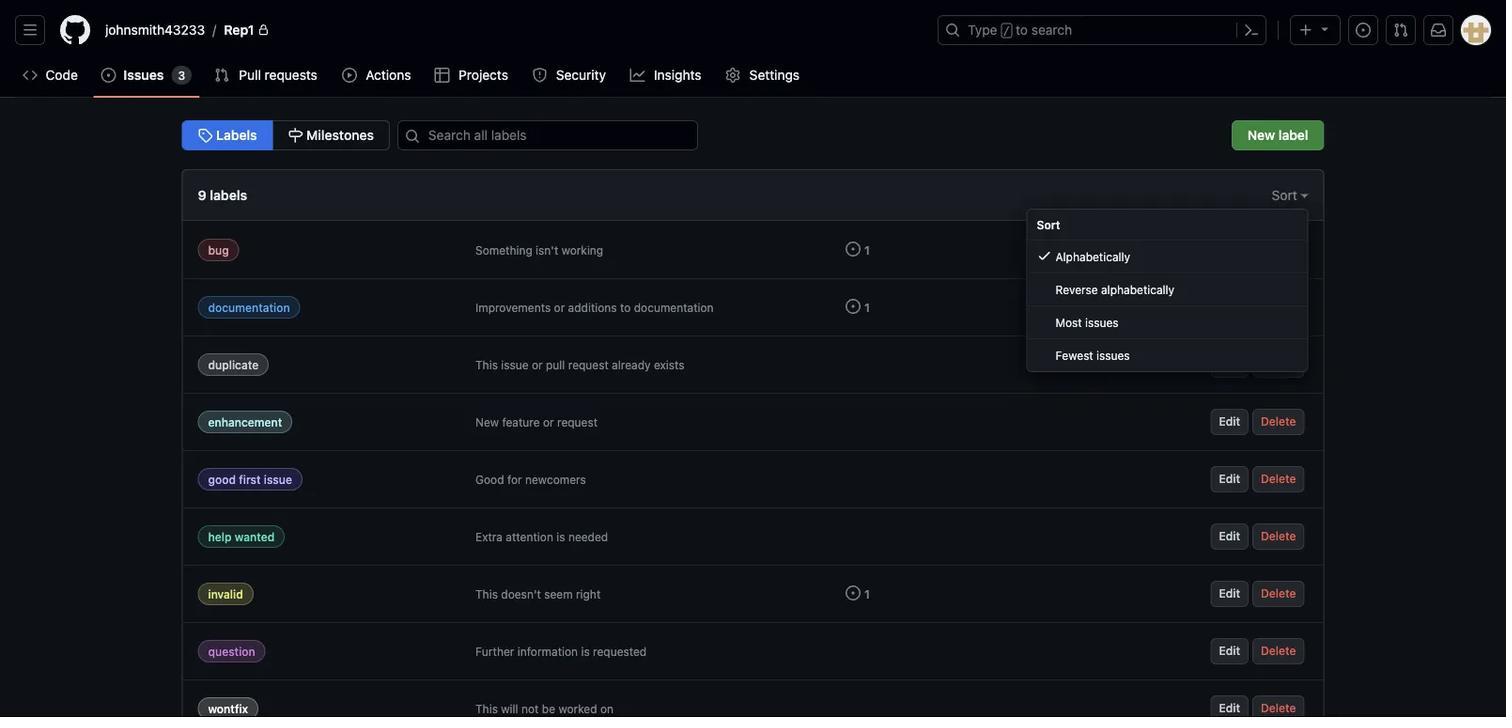 Task type: describe. For each thing, give the bounding box(es) containing it.
edit for further information is requested
[[1219, 644, 1241, 657]]

projects
[[459, 67, 508, 83]]

delete for further information is requested
[[1261, 644, 1296, 657]]

or for pull
[[532, 358, 543, 371]]

issues for fewest issues
[[1097, 349, 1130, 362]]

rep1
[[224, 22, 254, 38]]

most issues link
[[1028, 306, 1308, 339]]

extra
[[476, 530, 503, 543]]

johnsmith43233 link
[[98, 15, 212, 45]]

delete for this will not be worked on
[[1261, 702, 1296, 715]]

0 vertical spatial to
[[1016, 22, 1028, 38]]

already
[[612, 358, 651, 371]]

security
[[556, 67, 606, 83]]

1 link for something isn't working
[[846, 242, 870, 257]]

security link
[[525, 61, 615, 89]]

Search all labels text field
[[397, 120, 698, 150]]

for
[[507, 473, 522, 486]]

edit button for good for newcomers
[[1211, 466, 1249, 492]]

working
[[562, 243, 604, 257]]

johnsmith43233 /
[[105, 22, 216, 38]]

code image
[[23, 68, 38, 83]]

list containing johnsmith43233 /
[[98, 15, 927, 45]]

information
[[518, 645, 578, 658]]

help
[[208, 530, 232, 543]]

insights
[[654, 67, 702, 83]]

new
[[476, 415, 499, 429]]

shield image
[[532, 68, 547, 83]]

documentation link
[[198, 296, 300, 319]]

this for this will not be worked on
[[476, 702, 498, 715]]

command palette image
[[1244, 23, 1259, 38]]

triangle down image
[[1318, 21, 1333, 36]]

2 delete button from the top
[[1253, 294, 1305, 320]]

labels
[[210, 187, 247, 203]]

right
[[576, 587, 601, 601]]

good first issue link
[[198, 468, 303, 491]]

first
[[239, 473, 261, 486]]

graph image
[[630, 68, 645, 83]]

issue opened image for improvements or additions to documentation
[[846, 299, 861, 314]]

this issue or pull request already exists
[[476, 358, 685, 371]]

edit for extra attention is needed
[[1219, 530, 1241, 543]]

projects link
[[427, 61, 517, 89]]

2 edit from the top
[[1219, 300, 1241, 313]]

delete for good for newcomers
[[1261, 472, 1296, 485]]

improvements or additions to documentation
[[476, 301, 714, 314]]

homepage image
[[60, 15, 90, 45]]

edit button for extra attention is needed
[[1211, 523, 1249, 550]]

bug link
[[198, 239, 239, 261]]

edit for this issue or pull request already exists
[[1219, 358, 1241, 371]]

code link
[[15, 61, 86, 89]]

notifications image
[[1431, 23, 1446, 38]]

pull requests link
[[207, 61, 327, 89]]

1 delete from the top
[[1261, 243, 1296, 256]]

attention
[[506, 530, 553, 543]]

bug
[[208, 243, 229, 257]]

delete button for further information is requested
[[1253, 638, 1305, 664]]

invalid link
[[198, 583, 254, 605]]

something isn't working
[[476, 243, 604, 257]]

1 delete button from the top
[[1253, 237, 1305, 263]]

duplicate
[[208, 358, 259, 371]]

1 edit from the top
[[1219, 243, 1241, 256]]

help wanted link
[[198, 525, 285, 548]]

further
[[476, 645, 514, 658]]

0 vertical spatial git pull request image
[[1394, 23, 1409, 38]]

7 delete from the top
[[1261, 587, 1296, 600]]

good first issue
[[208, 473, 292, 486]]

actions
[[366, 67, 411, 83]]

edit button for this will not be worked on
[[1211, 695, 1249, 717]]

edit button for this issue or pull request already exists
[[1211, 351, 1249, 378]]

requests
[[265, 67, 317, 83]]

code
[[46, 67, 78, 83]]

help wanted
[[208, 530, 275, 543]]

wontfix
[[208, 702, 248, 715]]

improvements
[[476, 301, 551, 314]]

question
[[208, 645, 255, 658]]

search image
[[405, 129, 420, 144]]

1 link for improvements or additions to documentation
[[846, 299, 870, 314]]

alphabetically
[[1101, 283, 1175, 296]]

most
[[1056, 316, 1082, 329]]

issues
[[123, 67, 164, 83]]

not
[[522, 702, 539, 715]]

edit for new feature or request
[[1219, 415, 1241, 428]]

9
[[198, 187, 206, 203]]

type
[[968, 22, 998, 38]]

settings
[[750, 67, 800, 83]]

2 delete from the top
[[1261, 300, 1296, 313]]

1 for improvements or additions to documentation
[[865, 301, 870, 314]]

worked
[[559, 702, 597, 715]]

1 vertical spatial request
[[557, 415, 598, 429]]

delete for new feature or request
[[1261, 415, 1296, 428]]

enhancement link
[[198, 411, 292, 433]]

9 labels
[[198, 187, 247, 203]]

documentation inside documentation link
[[208, 301, 290, 314]]

new feature or request
[[476, 415, 598, 429]]

gear image
[[726, 68, 741, 83]]

1 edit button from the top
[[1211, 237, 1249, 263]]

search
[[1032, 22, 1072, 38]]

play image
[[342, 68, 357, 83]]

milestone image
[[288, 128, 303, 143]]

insights link
[[623, 61, 711, 89]]

delete button for good for newcomers
[[1253, 466, 1305, 492]]

wanted
[[235, 530, 275, 543]]

invalid
[[208, 587, 243, 601]]

or for request
[[543, 415, 554, 429]]

Labels search field
[[397, 120, 698, 150]]



Task type: vqa. For each thing, say whether or not it's contained in the screenshot.


Task type: locate. For each thing, give the bounding box(es) containing it.
git pull request image left pull
[[214, 68, 229, 83]]

delete button
[[1253, 237, 1305, 263], [1253, 294, 1305, 320], [1253, 351, 1305, 378], [1253, 409, 1305, 435], [1253, 466, 1305, 492], [1253, 523, 1305, 550], [1253, 581, 1305, 607], [1253, 638, 1305, 664], [1253, 695, 1305, 717]]

2 edit button from the top
[[1211, 294, 1249, 320]]

is left requested
[[581, 645, 590, 658]]

something
[[476, 243, 533, 257]]

pull requests
[[239, 67, 317, 83]]

1 for something isn't working
[[865, 243, 870, 257]]

request
[[568, 358, 609, 371], [557, 415, 598, 429]]

/ inside "johnsmith43233 /"
[[212, 22, 216, 38]]

git pull request image inside the pull requests link
[[214, 68, 229, 83]]

issue opened image
[[101, 68, 116, 83], [846, 242, 861, 257], [846, 299, 861, 314], [846, 585, 861, 601]]

wontfix link
[[198, 697, 259, 717]]

this left the will
[[476, 702, 498, 715]]

delete button for this issue or pull request already exists
[[1253, 351, 1305, 378]]

fewest issues
[[1056, 349, 1130, 362]]

6 delete button from the top
[[1253, 523, 1305, 550]]

or left additions
[[554, 301, 565, 314]]

is for needed
[[557, 530, 565, 543]]

menu
[[1027, 209, 1309, 372]]

be
[[542, 702, 555, 715]]

delete
[[1261, 243, 1296, 256], [1261, 300, 1296, 313], [1261, 358, 1296, 371], [1261, 415, 1296, 428], [1261, 472, 1296, 485], [1261, 530, 1296, 543], [1261, 587, 1296, 600], [1261, 644, 1296, 657], [1261, 702, 1296, 715]]

5 edit from the top
[[1219, 472, 1241, 485]]

2 vertical spatial or
[[543, 415, 554, 429]]

0 horizontal spatial to
[[620, 301, 631, 314]]

1 horizontal spatial to
[[1016, 22, 1028, 38]]

2 documentation from the left
[[634, 301, 714, 314]]

this left 'doesn't'
[[476, 587, 498, 601]]

8 edit from the top
[[1219, 644, 1241, 657]]

to right additions
[[620, 301, 631, 314]]

3 delete from the top
[[1261, 358, 1296, 371]]

issue
[[501, 358, 529, 371], [264, 473, 292, 486]]

1 vertical spatial 1
[[865, 301, 870, 314]]

0 vertical spatial this
[[476, 358, 498, 371]]

request right pull
[[568, 358, 609, 371]]

edit
[[1219, 243, 1241, 256], [1219, 300, 1241, 313], [1219, 358, 1241, 371], [1219, 415, 1241, 428], [1219, 472, 1241, 485], [1219, 530, 1241, 543], [1219, 587, 1241, 600], [1219, 644, 1241, 657], [1219, 702, 1241, 715]]

1 vertical spatial issues
[[1097, 349, 1130, 362]]

4 edit from the top
[[1219, 415, 1241, 428]]

list
[[98, 15, 927, 45]]

request right feature
[[557, 415, 598, 429]]

delete for this issue or pull request already exists
[[1261, 358, 1296, 371]]

0 vertical spatial or
[[554, 301, 565, 314]]

0 vertical spatial sort
[[1272, 187, 1301, 203]]

/ for johnsmith43233
[[212, 22, 216, 38]]

1 vertical spatial this
[[476, 587, 498, 601]]

0 vertical spatial 1
[[865, 243, 870, 257]]

None search field
[[390, 120, 721, 150]]

1 this from the top
[[476, 358, 498, 371]]

issues right "fewest"
[[1097, 349, 1130, 362]]

1 documentation from the left
[[208, 301, 290, 314]]

2 vertical spatial 1 link
[[846, 585, 870, 601]]

1 vertical spatial git pull request image
[[214, 68, 229, 83]]

0 horizontal spatial is
[[557, 530, 565, 543]]

edit for good for newcomers
[[1219, 472, 1241, 485]]

or right feature
[[543, 415, 554, 429]]

8 delete from the top
[[1261, 644, 1296, 657]]

/ left rep1
[[212, 22, 216, 38]]

3 edit from the top
[[1219, 358, 1241, 371]]

alphabetically link
[[1028, 241, 1308, 273]]

johnsmith43233
[[105, 22, 205, 38]]

tag image
[[198, 128, 213, 143]]

4 edit button from the top
[[1211, 409, 1249, 435]]

duplicate link
[[198, 353, 269, 376]]

plus image
[[1299, 23, 1314, 38]]

3
[[178, 69, 185, 82]]

seem
[[544, 587, 573, 601]]

4 delete from the top
[[1261, 415, 1296, 428]]

7 delete button from the top
[[1253, 581, 1305, 607]]

/ inside type / to search
[[1003, 24, 1010, 38]]

good for newcomers
[[476, 473, 586, 486]]

sort inside menu
[[1037, 218, 1061, 231]]

edit for this will not be worked on
[[1219, 702, 1241, 715]]

0 horizontal spatial sort
[[1037, 218, 1061, 231]]

0 horizontal spatial /
[[212, 22, 216, 38]]

1 horizontal spatial documentation
[[634, 301, 714, 314]]

7 edit from the top
[[1219, 587, 1241, 600]]

is left needed on the bottom
[[557, 530, 565, 543]]

this for this doesn't seem right
[[476, 587, 498, 601]]

doesn't
[[501, 587, 541, 601]]

further information is requested
[[476, 645, 647, 658]]

sort inside the "sort" popup button
[[1272, 187, 1301, 203]]

3 delete button from the top
[[1253, 351, 1305, 378]]

3 this from the top
[[476, 702, 498, 715]]

/ right type
[[1003, 24, 1010, 38]]

menu containing sort
[[1027, 209, 1309, 372]]

documentation up exists
[[634, 301, 714, 314]]

8 edit button from the top
[[1211, 638, 1249, 664]]

requested
[[593, 645, 647, 658]]

edit button
[[1211, 237, 1249, 263], [1211, 294, 1249, 320], [1211, 351, 1249, 378], [1211, 409, 1249, 435], [1211, 466, 1249, 492], [1211, 523, 1249, 550], [1211, 581, 1249, 607], [1211, 638, 1249, 664], [1211, 695, 1249, 717]]

isn't
[[536, 243, 559, 257]]

5 edit button from the top
[[1211, 466, 1249, 492]]

issue left pull
[[501, 358, 529, 371]]

1
[[865, 243, 870, 257], [865, 301, 870, 314], [865, 587, 870, 601]]

is for requested
[[581, 645, 590, 658]]

0 horizontal spatial issue
[[264, 473, 292, 486]]

will
[[501, 702, 518, 715]]

reverse
[[1056, 283, 1098, 296]]

2 vertical spatial this
[[476, 702, 498, 715]]

0 vertical spatial issue
[[501, 358, 529, 371]]

1 horizontal spatial is
[[581, 645, 590, 658]]

good
[[476, 473, 504, 486]]

1 vertical spatial to
[[620, 301, 631, 314]]

0 horizontal spatial git pull request image
[[214, 68, 229, 83]]

delete button for extra attention is needed
[[1253, 523, 1305, 550]]

1 vertical spatial issue
[[264, 473, 292, 486]]

is
[[557, 530, 565, 543], [581, 645, 590, 658]]

edit button for new feature or request
[[1211, 409, 1249, 435]]

7 edit button from the top
[[1211, 581, 1249, 607]]

this doesn't seem right
[[476, 587, 601, 601]]

extra attention is needed
[[476, 530, 608, 543]]

delete button for this will not be worked on
[[1253, 695, 1305, 717]]

pull
[[239, 67, 261, 83]]

0 vertical spatial is
[[557, 530, 565, 543]]

milestones link
[[272, 120, 390, 150]]

6 delete from the top
[[1261, 530, 1296, 543]]

0 horizontal spatial documentation
[[208, 301, 290, 314]]

lock image
[[258, 24, 269, 36]]

1 link
[[846, 242, 870, 257], [846, 299, 870, 314], [846, 585, 870, 601]]

to left search
[[1016, 22, 1028, 38]]

settings link
[[718, 61, 809, 89]]

delete button for new feature or request
[[1253, 409, 1305, 435]]

9 delete button from the top
[[1253, 695, 1305, 717]]

/ for type
[[1003, 24, 1010, 38]]

1 link for this doesn't seem right
[[846, 585, 870, 601]]

needed
[[568, 530, 608, 543]]

1 vertical spatial sort
[[1037, 218, 1061, 231]]

type / to search
[[968, 22, 1072, 38]]

5 delete from the top
[[1261, 472, 1296, 485]]

1 1 from the top
[[865, 243, 870, 257]]

most issues
[[1056, 316, 1119, 329]]

edit button for further information is requested
[[1211, 638, 1249, 664]]

sort button
[[1272, 185, 1309, 205]]

on
[[600, 702, 614, 715]]

rep1 link
[[216, 15, 277, 45]]

issue right first
[[264, 473, 292, 486]]

2 this from the top
[[476, 587, 498, 601]]

3 1 from the top
[[865, 587, 870, 601]]

1 for this doesn't seem right
[[865, 587, 870, 601]]

this will not be worked on
[[476, 702, 614, 715]]

milestones
[[303, 127, 374, 143]]

fewest issues link
[[1028, 339, 1308, 371]]

1 vertical spatial or
[[532, 358, 543, 371]]

reverse alphabetically link
[[1028, 273, 1308, 306]]

6 edit button from the top
[[1211, 523, 1249, 550]]

8 delete button from the top
[[1253, 638, 1305, 664]]

issue opened image
[[1356, 23, 1371, 38]]

0 vertical spatial 1 link
[[846, 242, 870, 257]]

0 vertical spatial issues
[[1085, 316, 1119, 329]]

3 1 link from the top
[[846, 585, 870, 601]]

fewest
[[1056, 349, 1094, 362]]

1 horizontal spatial issue
[[501, 358, 529, 371]]

delete for extra attention is needed
[[1261, 530, 1296, 543]]

3 edit button from the top
[[1211, 351, 1249, 378]]

feature
[[502, 415, 540, 429]]

0 vertical spatial request
[[568, 358, 609, 371]]

documentation up duplicate link
[[208, 301, 290, 314]]

git pull request image left notifications icon
[[1394, 23, 1409, 38]]

issue element
[[182, 120, 390, 150]]

good
[[208, 473, 236, 486]]

1 horizontal spatial sort
[[1272, 187, 1301, 203]]

this up new
[[476, 358, 498, 371]]

9 delete from the top
[[1261, 702, 1296, 715]]

1 horizontal spatial git pull request image
[[1394, 23, 1409, 38]]

6 edit from the top
[[1219, 530, 1241, 543]]

pull
[[546, 358, 565, 371]]

1 vertical spatial is
[[581, 645, 590, 658]]

5 delete button from the top
[[1253, 466, 1305, 492]]

issues for most issues
[[1085, 316, 1119, 329]]

2 vertical spatial 1
[[865, 587, 870, 601]]

1 horizontal spatial /
[[1003, 24, 1010, 38]]

newcomers
[[525, 473, 586, 486]]

1 vertical spatial 1 link
[[846, 299, 870, 314]]

issue opened image for something isn't working
[[846, 242, 861, 257]]

2 1 link from the top
[[846, 299, 870, 314]]

9 edit button from the top
[[1211, 695, 1249, 717]]

or left pull
[[532, 358, 543, 371]]

reverse alphabetically
[[1056, 283, 1175, 296]]

exists
[[654, 358, 685, 371]]

4 delete button from the top
[[1253, 409, 1305, 435]]

9 edit from the top
[[1219, 702, 1241, 715]]

1 1 link from the top
[[846, 242, 870, 257]]

question link
[[198, 640, 266, 663]]

enhancement
[[208, 415, 282, 429]]

to
[[1016, 22, 1028, 38], [620, 301, 631, 314]]

actions link
[[335, 61, 420, 89]]

issue opened image for this doesn't seem right
[[846, 585, 861, 601]]

this
[[476, 358, 498, 371], [476, 587, 498, 601], [476, 702, 498, 715]]

table image
[[435, 68, 450, 83]]

or
[[554, 301, 565, 314], [532, 358, 543, 371], [543, 415, 554, 429]]

git pull request image
[[1394, 23, 1409, 38], [214, 68, 229, 83]]

alphabetically
[[1056, 250, 1131, 263]]

issues
[[1085, 316, 1119, 329], [1097, 349, 1130, 362]]

2 1 from the top
[[865, 301, 870, 314]]

issues right most
[[1085, 316, 1119, 329]]

sort
[[1272, 187, 1301, 203], [1037, 218, 1061, 231]]

this for this issue or pull request already exists
[[476, 358, 498, 371]]

check image
[[1037, 248, 1052, 263]]



